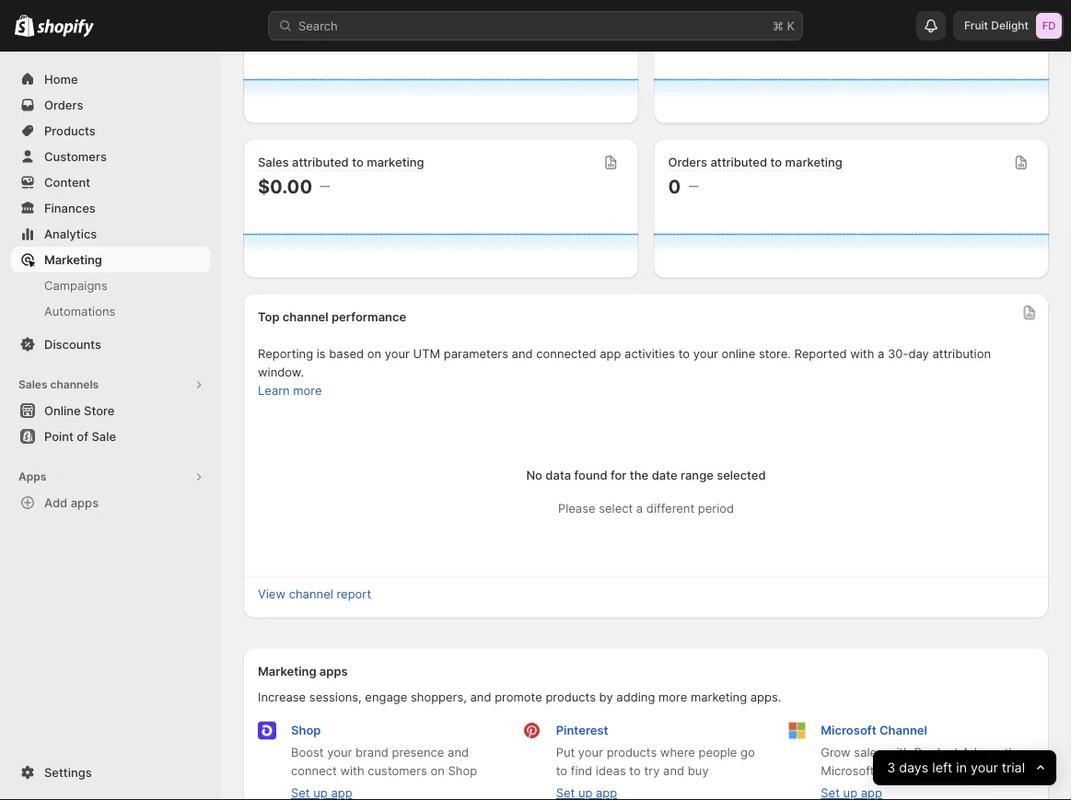Task type: locate. For each thing, give the bounding box(es) containing it.
0 horizontal spatial search
[[299, 18, 338, 33]]

1 horizontal spatial with
[[851, 347, 875, 361]]

on down the presence
[[431, 765, 445, 779]]

average
[[258, 0, 305, 15]]

channel
[[283, 310, 329, 324], [289, 588, 333, 602]]

search down average order value
[[299, 18, 338, 33]]

marketing for marketing
[[44, 253, 102, 267]]

no change image for $0.00
[[320, 179, 330, 194]]

1 horizontal spatial marketing
[[258, 665, 317, 679]]

with left 30-
[[851, 347, 875, 361]]

found
[[575, 469, 608, 483]]

0 vertical spatial microsoft
[[822, 724, 877, 738]]

1 vertical spatial products
[[607, 746, 657, 760]]

no change image left ⌘
[[731, 24, 741, 39]]

1 horizontal spatial more
[[659, 691, 688, 705]]

a right select
[[637, 502, 644, 516]]

a
[[878, 347, 885, 361], [637, 502, 644, 516]]

buy
[[688, 765, 709, 779]]

0 vertical spatial apps
[[71, 496, 99, 510]]

marketing up the increase on the left of page
[[258, 665, 317, 679]]

your down ads
[[971, 761, 999, 777]]

0 horizontal spatial apps
[[71, 496, 99, 510]]

discounts
[[44, 337, 101, 352]]

orders up the 0
[[669, 155, 708, 170]]

0 vertical spatial marketing
[[44, 253, 102, 267]]

learn
[[258, 384, 290, 398]]

0 horizontal spatial the
[[630, 469, 649, 483]]

shop boost your brand presence and connect with customers on shop
[[291, 724, 478, 779]]

1 attributed from the left
[[292, 155, 349, 170]]

apps.
[[751, 691, 782, 705]]

total sales
[[669, 0, 730, 15]]

1 vertical spatial search
[[879, 765, 918, 779]]

sales
[[700, 0, 730, 15], [855, 746, 884, 760]]

no change image down order
[[320, 24, 330, 39]]

orders for orders
[[44, 98, 83, 112]]

1 horizontal spatial a
[[878, 347, 885, 361]]

no data found for the date range selected
[[527, 469, 767, 483]]

apps inside the add apps button
[[71, 496, 99, 510]]

2 horizontal spatial with
[[887, 746, 911, 760]]

search down "channel"
[[879, 765, 918, 779]]

0 horizontal spatial orders
[[44, 98, 83, 112]]

increase
[[258, 691, 306, 705]]

sales channels button
[[11, 372, 210, 398]]

1 vertical spatial on
[[988, 746, 1002, 760]]

0 vertical spatial more
[[293, 384, 322, 398]]

and inside the pinterest put your products where people go to find ideas to try and buy
[[664, 765, 685, 779]]

1 vertical spatial marketing
[[258, 665, 317, 679]]

point of sale link
[[11, 424, 210, 450]]

and inside reporting is based on your utm parameters and connected app activities to your online store. reported with a 30-day attribution window. learn more
[[512, 347, 533, 361]]

and
[[512, 347, 533, 361], [471, 691, 492, 705], [448, 746, 469, 760], [664, 765, 685, 779]]

products up pinterest
[[546, 691, 596, 705]]

0 vertical spatial channel
[[283, 310, 329, 324]]

on inside reporting is based on your utm parameters and connected app activities to your online store. reported with a 30-day attribution window. learn more
[[368, 347, 382, 361]]

attributed for $0.00
[[292, 155, 349, 170]]

no change image right the 0
[[689, 179, 699, 194]]

more
[[293, 384, 322, 398], [659, 691, 688, 705]]

on right ads
[[988, 746, 1002, 760]]

2 attributed from the left
[[711, 155, 768, 170]]

point of sale
[[44, 430, 116, 444]]

0 vertical spatial with
[[851, 347, 875, 361]]

the up trial
[[1005, 746, 1024, 760]]

and right the presence
[[448, 746, 469, 760]]

your inside the pinterest put your products where people go to find ideas to try and buy
[[579, 746, 604, 760]]

30-
[[889, 347, 909, 361]]

1 horizontal spatial sales
[[258, 155, 289, 170]]

and left connected in the top right of the page
[[512, 347, 533, 361]]

1 vertical spatial apps
[[320, 665, 348, 679]]

pinterest link
[[556, 724, 609, 738]]

and down where
[[664, 765, 685, 779]]

more down window.
[[293, 384, 322, 398]]

apps
[[18, 471, 46, 484]]

sales right total
[[700, 0, 730, 15]]

0 horizontal spatial no change image
[[320, 179, 330, 194]]

0 horizontal spatial marketing
[[44, 253, 102, 267]]

range
[[681, 469, 714, 483]]

0 horizontal spatial more
[[293, 384, 322, 398]]

customers
[[44, 149, 107, 164]]

2 no change image from the left
[[731, 24, 741, 39]]

the right for
[[630, 469, 649, 483]]

boost
[[291, 746, 324, 760]]

apps right the add
[[71, 496, 99, 510]]

your up connect
[[327, 746, 352, 760]]

store.
[[759, 347, 792, 361]]

attributed
[[292, 155, 349, 170], [711, 155, 768, 170]]

to
[[352, 155, 364, 170], [771, 155, 783, 170], [679, 347, 690, 361], [556, 765, 568, 779], [630, 765, 641, 779]]

no
[[527, 469, 543, 483]]

with up 3
[[887, 746, 911, 760]]

online
[[44, 404, 81, 418]]

0 horizontal spatial marketing
[[367, 155, 424, 170]]

0 vertical spatial products
[[546, 691, 596, 705]]

$0.00 down sales attributed to marketing
[[258, 175, 313, 198]]

0 vertical spatial sales
[[700, 0, 730, 15]]

products link
[[11, 118, 210, 144]]

search inside microsoft channel grow sales with product ads on the microsoft search network.
[[879, 765, 918, 779]]

1 horizontal spatial products
[[607, 746, 657, 760]]

performance
[[332, 310, 407, 324]]

put
[[556, 746, 575, 760]]

0 vertical spatial on
[[368, 347, 382, 361]]

orders down home
[[44, 98, 83, 112]]

settings link
[[11, 760, 210, 786]]

settings
[[44, 766, 92, 780]]

0 horizontal spatial attributed
[[292, 155, 349, 170]]

0 horizontal spatial sales
[[700, 0, 730, 15]]

add
[[44, 496, 68, 510]]

1 horizontal spatial the
[[1005, 746, 1024, 760]]

0 horizontal spatial a
[[637, 502, 644, 516]]

1 horizontal spatial search
[[879, 765, 918, 779]]

1 vertical spatial shop
[[448, 765, 478, 779]]

no change image
[[320, 24, 330, 39], [731, 24, 741, 39]]

2 horizontal spatial marketing
[[786, 155, 843, 170]]

0 vertical spatial orders
[[44, 98, 83, 112]]

a left 30-
[[878, 347, 885, 361]]

sales inside microsoft channel grow sales with product ads on the microsoft search network.
[[855, 746, 884, 760]]

channel right top
[[283, 310, 329, 324]]

app
[[600, 347, 622, 361]]

0 vertical spatial sales
[[258, 155, 289, 170]]

your left online
[[694, 347, 719, 361]]

sales inside button
[[18, 378, 47, 392]]

2 no change image from the left
[[689, 179, 699, 194]]

sales channels
[[18, 378, 99, 392]]

orders for orders attributed to marketing
[[669, 155, 708, 170]]

online store
[[44, 404, 115, 418]]

2 vertical spatial with
[[341, 765, 365, 779]]

$0.00 down average
[[258, 20, 313, 43]]

microsoft up the "grow" at the right bottom of page
[[822, 724, 877, 738]]

apps up sessions,
[[320, 665, 348, 679]]

with
[[851, 347, 875, 361], [887, 746, 911, 760], [341, 765, 365, 779]]

0 vertical spatial a
[[878, 347, 885, 361]]

fruit delight
[[965, 19, 1030, 32]]

1 vertical spatial orders
[[669, 155, 708, 170]]

with down brand on the left bottom of page
[[341, 765, 365, 779]]

pinterest
[[556, 724, 609, 738]]

reported
[[795, 347, 848, 361]]

your up find
[[579, 746, 604, 760]]

top channel performance
[[258, 310, 407, 324]]

0 horizontal spatial sales
[[18, 378, 47, 392]]

1 vertical spatial more
[[659, 691, 688, 705]]

1 horizontal spatial no change image
[[731, 24, 741, 39]]

more right the adding in the bottom of the page
[[659, 691, 688, 705]]

channel right view
[[289, 588, 333, 602]]

no change image down sales attributed to marketing
[[320, 179, 330, 194]]

0 horizontal spatial with
[[341, 765, 365, 779]]

0 horizontal spatial products
[[546, 691, 596, 705]]

your inside dropdown button
[[971, 761, 999, 777]]

1 vertical spatial microsoft
[[822, 765, 875, 779]]

0 vertical spatial shop
[[291, 724, 321, 738]]

based
[[329, 347, 364, 361]]

online store button
[[0, 398, 221, 424]]

to inside reporting is based on your utm parameters and connected app activities to your online store. reported with a 30-day attribution window. learn more
[[679, 347, 690, 361]]

more inside reporting is based on your utm parameters and connected app activities to your online store. reported with a 30-day attribution window. learn more
[[293, 384, 322, 398]]

sales for sales channels
[[18, 378, 47, 392]]

shop right customers
[[448, 765, 478, 779]]

1 no change image from the left
[[320, 179, 330, 194]]

data
[[546, 469, 572, 483]]

the inside microsoft channel grow sales with product ads on the microsoft search network.
[[1005, 746, 1024, 760]]

3 days left in your trial button
[[874, 751, 1057, 786]]

⌘ k
[[773, 18, 795, 33]]

promote
[[495, 691, 543, 705]]

1 vertical spatial sales
[[855, 746, 884, 760]]

date
[[652, 469, 678, 483]]

and inside shop boost your brand presence and connect with customers on shop
[[448, 746, 469, 760]]

delight
[[992, 19, 1030, 32]]

2 vertical spatial on
[[431, 765, 445, 779]]

1 horizontal spatial apps
[[320, 665, 348, 679]]

shopify image
[[15, 14, 34, 37]]

0 horizontal spatial no change image
[[320, 24, 330, 39]]

sales down microsoft channel link in the right bottom of the page
[[855, 746, 884, 760]]

shop
[[291, 724, 321, 738], [448, 765, 478, 779]]

of
[[77, 430, 88, 444]]

channel for top
[[283, 310, 329, 324]]

products up try
[[607, 746, 657, 760]]

your left utm
[[385, 347, 410, 361]]

k
[[788, 18, 795, 33]]

shop up boost
[[291, 724, 321, 738]]

on inside shop boost your brand presence and connect with customers on shop
[[431, 765, 445, 779]]

microsoft down the "grow" at the right bottom of page
[[822, 765, 875, 779]]

marketing down analytics
[[44, 253, 102, 267]]

$0.00 down total sales
[[669, 20, 723, 43]]

1 horizontal spatial orders
[[669, 155, 708, 170]]

marketing
[[367, 155, 424, 170], [786, 155, 843, 170], [691, 691, 748, 705]]

0 vertical spatial the
[[630, 469, 649, 483]]

go
[[741, 746, 756, 760]]

your
[[385, 347, 410, 361], [694, 347, 719, 361], [327, 746, 352, 760], [579, 746, 604, 760], [971, 761, 999, 777]]

products
[[546, 691, 596, 705], [607, 746, 657, 760]]

please select a different period
[[559, 502, 735, 516]]

no change image for order
[[320, 24, 330, 39]]

1 no change image from the left
[[320, 24, 330, 39]]

2 horizontal spatial on
[[988, 746, 1002, 760]]

on right based
[[368, 347, 382, 361]]

1 horizontal spatial sales
[[855, 746, 884, 760]]

apps for add apps
[[71, 496, 99, 510]]

1 vertical spatial sales
[[18, 378, 47, 392]]

1 vertical spatial with
[[887, 746, 911, 760]]

shopify image
[[37, 19, 94, 37]]

0 horizontal spatial on
[[368, 347, 382, 361]]

apps button
[[11, 465, 210, 490]]

1 horizontal spatial on
[[431, 765, 445, 779]]

find
[[571, 765, 593, 779]]

1 horizontal spatial attributed
[[711, 155, 768, 170]]

products inside the pinterest put your products where people go to find ideas to try and buy
[[607, 746, 657, 760]]

1 vertical spatial the
[[1005, 746, 1024, 760]]

channels
[[50, 378, 99, 392]]

average order value
[[258, 0, 373, 15]]

please
[[559, 502, 596, 516]]

1 microsoft from the top
[[822, 724, 877, 738]]

shop link
[[291, 724, 321, 738]]

no change image
[[320, 179, 330, 194], [689, 179, 699, 194]]

channel inside button
[[289, 588, 333, 602]]

1 vertical spatial channel
[[289, 588, 333, 602]]

1 horizontal spatial no change image
[[689, 179, 699, 194]]



Task type: vqa. For each thing, say whether or not it's contained in the screenshot.


Task type: describe. For each thing, give the bounding box(es) containing it.
customers
[[368, 765, 428, 779]]

add apps button
[[11, 490, 210, 516]]

1 vertical spatial a
[[637, 502, 644, 516]]

adding
[[617, 691, 656, 705]]

1 horizontal spatial marketing
[[691, 691, 748, 705]]

no change image for 0
[[689, 179, 699, 194]]

ads
[[963, 746, 984, 760]]

with inside shop boost your brand presence and connect with customers on shop
[[341, 765, 365, 779]]

connect
[[291, 765, 337, 779]]

3 days left in your trial
[[888, 761, 1026, 777]]

analytics link
[[11, 221, 210, 247]]

content
[[44, 175, 90, 189]]

fruit delight image
[[1037, 13, 1063, 39]]

ideas
[[596, 765, 627, 779]]

microsoft channel link
[[822, 724, 928, 738]]

parameters
[[444, 347, 509, 361]]

$0.00 for total
[[669, 20, 723, 43]]

customers link
[[11, 144, 210, 170]]

is
[[317, 347, 326, 361]]

orders attributed to marketing
[[669, 155, 843, 170]]

automations link
[[11, 299, 210, 324]]

$0.00 for average
[[258, 20, 313, 43]]

brand
[[356, 746, 389, 760]]

attribution
[[933, 347, 992, 361]]

sales attributed to marketing
[[258, 155, 424, 170]]

marketing apps
[[258, 665, 348, 679]]

select
[[599, 502, 633, 516]]

marketing for marketing apps
[[258, 665, 317, 679]]

network.
[[921, 765, 973, 779]]

with inside reporting is based on your utm parameters and connected app activities to your online store. reported with a 30-day attribution window. learn more
[[851, 347, 875, 361]]

channel for view
[[289, 588, 333, 602]]

sessions,
[[310, 691, 362, 705]]

no change image for sales
[[731, 24, 741, 39]]

and left promote
[[471, 691, 492, 705]]

product
[[915, 746, 959, 760]]

increase sessions, engage shoppers, and promote products by adding more marketing apps.
[[258, 691, 782, 705]]

try
[[645, 765, 660, 779]]

finances link
[[11, 195, 210, 221]]

engage
[[365, 691, 408, 705]]

utm
[[413, 347, 441, 361]]

marketing for 0
[[786, 155, 843, 170]]

on inside microsoft channel grow sales with product ads on the microsoft search network.
[[988, 746, 1002, 760]]

attributed for 0
[[711, 155, 768, 170]]

channel
[[880, 724, 928, 738]]

0 horizontal spatial shop
[[291, 724, 321, 738]]

marketing link
[[11, 247, 210, 273]]

campaigns
[[44, 278, 108, 293]]

where
[[661, 746, 696, 760]]

online
[[722, 347, 756, 361]]

marketing for $0.00
[[367, 155, 424, 170]]

grow
[[822, 746, 851, 760]]

report
[[337, 588, 372, 602]]

automations
[[44, 304, 116, 318]]

0
[[669, 175, 681, 198]]

reporting is based on your utm parameters and connected app activities to your online store. reported with a 30-day attribution window. learn more
[[258, 347, 992, 398]]

by
[[600, 691, 614, 705]]

sales for sales attributed to marketing
[[258, 155, 289, 170]]

day
[[909, 347, 930, 361]]

view channel report
[[258, 588, 372, 602]]

days
[[900, 761, 929, 777]]

with inside microsoft channel grow sales with product ads on the microsoft search network.
[[887, 746, 911, 760]]

for
[[611, 469, 627, 483]]

apps for marketing apps
[[320, 665, 348, 679]]

in
[[957, 761, 968, 777]]

point of sale button
[[0, 424, 221, 450]]

total
[[669, 0, 697, 15]]

analytics
[[44, 227, 97, 241]]

3
[[888, 761, 896, 777]]

fruit
[[965, 19, 989, 32]]

people
[[699, 746, 738, 760]]

add apps
[[44, 496, 99, 510]]

online store link
[[11, 398, 210, 424]]

discounts link
[[11, 332, 210, 358]]

a inside reporting is based on your utm parameters and connected app activities to your online store. reported with a 30-day attribution window. learn more
[[878, 347, 885, 361]]

1 horizontal spatial shop
[[448, 765, 478, 779]]

trial
[[1002, 761, 1026, 777]]

sale
[[92, 430, 116, 444]]

0 vertical spatial search
[[299, 18, 338, 33]]

2 microsoft from the top
[[822, 765, 875, 779]]

order
[[308, 0, 339, 15]]

home link
[[11, 66, 210, 92]]

orders link
[[11, 92, 210, 118]]

microsoft channel grow sales with product ads on the microsoft search network.
[[822, 724, 1024, 779]]

different
[[647, 502, 695, 516]]

$0.00 for sales
[[258, 175, 313, 198]]

top
[[258, 310, 280, 324]]

connected
[[537, 347, 597, 361]]

left
[[933, 761, 953, 777]]

view
[[258, 588, 286, 602]]

⌘
[[773, 18, 784, 33]]

shoppers,
[[411, 691, 467, 705]]

value
[[342, 0, 373, 15]]

period
[[699, 502, 735, 516]]

pinterest put your products where people go to find ideas to try and buy
[[556, 724, 756, 779]]

learn more link
[[258, 384, 322, 398]]

finances
[[44, 201, 96, 215]]

your inside shop boost your brand presence and connect with customers on shop
[[327, 746, 352, 760]]

view channel report button
[[247, 582, 383, 608]]

home
[[44, 72, 78, 86]]



